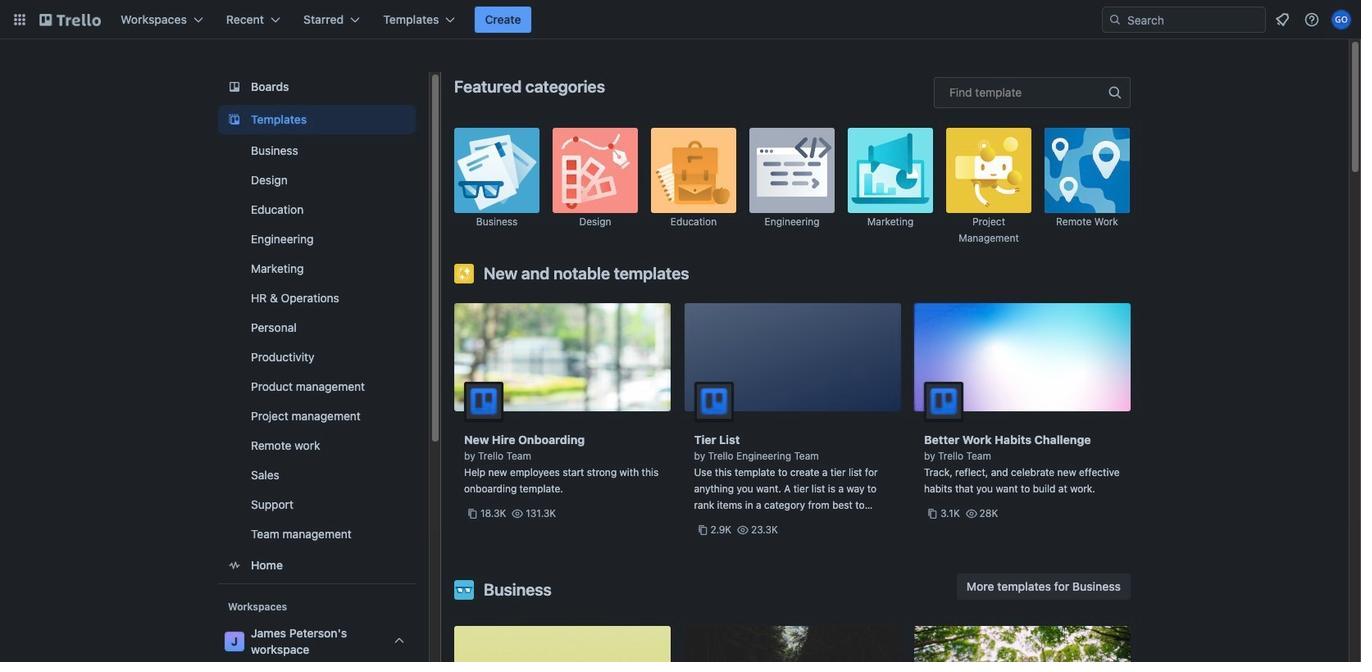 Task type: locate. For each thing, give the bounding box(es) containing it.
None field
[[934, 77, 1131, 108]]

search image
[[1109, 13, 1122, 26]]

Search field
[[1122, 8, 1266, 31]]

1 vertical spatial business icon image
[[454, 581, 474, 600]]

business icon image
[[454, 128, 540, 213], [454, 581, 474, 600]]

0 vertical spatial business icon image
[[454, 128, 540, 213]]

home image
[[225, 556, 244, 576]]

open information menu image
[[1304, 11, 1321, 28]]

engineering icon image
[[750, 128, 835, 213]]

1 business icon image from the top
[[454, 128, 540, 213]]

0 notifications image
[[1273, 10, 1293, 30]]

board image
[[225, 77, 244, 97]]

remote work icon image
[[1045, 128, 1130, 213]]

design icon image
[[553, 128, 638, 213]]

gary orlando (garyorlando) image
[[1332, 10, 1352, 30]]

trello team image
[[464, 382, 504, 422]]



Task type: describe. For each thing, give the bounding box(es) containing it.
back to home image
[[39, 7, 101, 33]]

2 business icon image from the top
[[454, 581, 474, 600]]

template board image
[[225, 110, 244, 130]]

primary element
[[0, 0, 1362, 39]]

trello engineering team image
[[694, 382, 734, 422]]

education icon image
[[651, 128, 737, 213]]

project management icon image
[[947, 128, 1032, 213]]

trello team image
[[924, 382, 964, 422]]

marketing icon image
[[848, 128, 933, 213]]



Task type: vqa. For each thing, say whether or not it's contained in the screenshot.
add members to card "icon" on the top left
no



